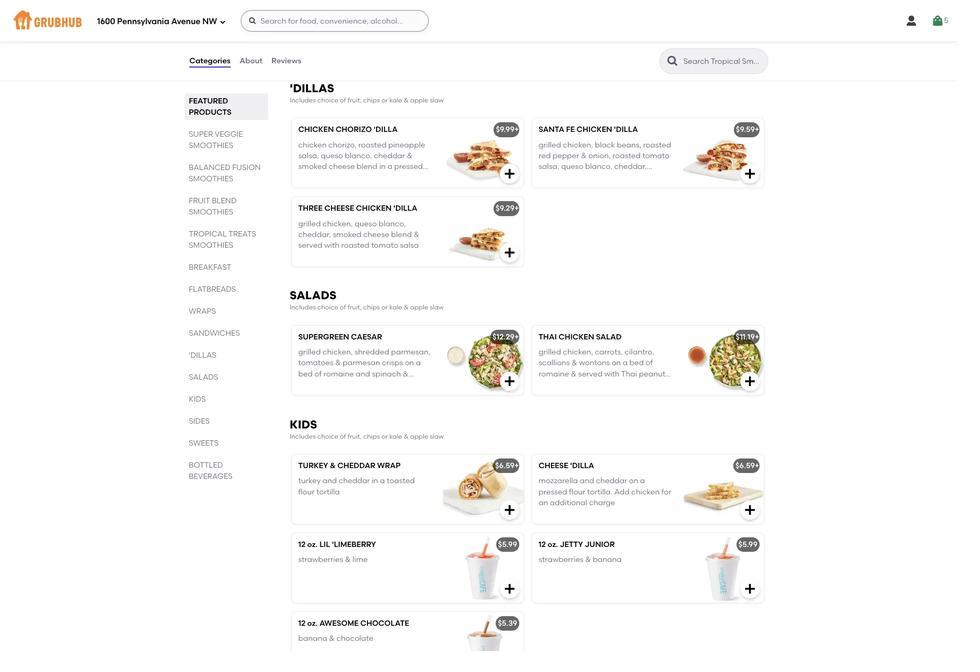 Task type: locate. For each thing, give the bounding box(es) containing it.
romaine up caesar
[[324, 370, 354, 379]]

0 vertical spatial pressed
[[394, 162, 423, 171]]

tortilla inside chicken chorizo, roasted pineapple salsa, queso blanco, cheddar & smoked cheese blend in a pressed flour tortilla with a side of roasted tomato salsa
[[317, 173, 340, 182]]

apple up the pineapple
[[410, 97, 429, 104]]

cheese down pepper
[[569, 173, 596, 182]]

on inside turkey, bacon, tomatoes, romaine, swiss & lite ranch on ciabatta
[[362, 23, 371, 32]]

0 vertical spatial cheese
[[329, 162, 355, 171]]

fruit, inside kids includes choice of fruit, chips or kale & apple slaw
[[348, 433, 362, 441]]

1 vertical spatial in
[[372, 477, 378, 486]]

1 includes from the top
[[290, 97, 316, 104]]

chicken
[[298, 140, 327, 150], [632, 488, 660, 497]]

$6.59 + for turkey and cheddar in a toasted flour tortilla
[[495, 462, 519, 471]]

queso
[[321, 151, 343, 160], [561, 162, 584, 171], [355, 219, 377, 228]]

and inside mozzarella and cheddar on a pressed flour tortilla. add chicken for an additional charge
[[580, 477, 595, 486]]

fruit
[[189, 196, 210, 206]]

0 horizontal spatial chicken
[[298, 140, 327, 150]]

blend inside chicken chorizo, roasted pineapple salsa, queso blanco, cheddar & smoked cheese blend in a pressed flour tortilla with a side of roasted tomato salsa
[[357, 162, 378, 171]]

bed down cilantro,
[[630, 359, 644, 368]]

flour inside chicken chorizo, roasted pineapple salsa, queso blanco, cheddar & smoked cheese blend in a pressed flour tortilla with a side of roasted tomato salsa
[[298, 173, 315, 182]]

0 horizontal spatial queso
[[321, 151, 343, 160]]

kale inside salads includes choice of fruit, chips or kale & apple slaw
[[390, 304, 402, 312]]

2 tortilla from the top
[[317, 488, 340, 497]]

'dilla up beans,
[[614, 125, 638, 134]]

tomato inside chicken chorizo, roasted pineapple salsa, queso blanco, cheddar & smoked cheese blend in a pressed flour tortilla with a side of roasted tomato salsa
[[298, 184, 326, 193]]

0 horizontal spatial pressed
[[394, 162, 423, 171]]

2 vertical spatial or
[[382, 433, 388, 441]]

0 vertical spatial banana
[[593, 556, 622, 565]]

includes down reviews button
[[290, 97, 316, 104]]

blanco, inside the grilled chicken, black beans, roasted red pepper & onion, roasted tomato salsa, queso blanco, cheddar, smoked cheese blend & served with roasted tomato salsa
[[585, 162, 613, 171]]

three
[[298, 204, 323, 213]]

cheese
[[325, 204, 354, 213], [539, 462, 569, 471]]

smoothies down fruit
[[189, 208, 233, 217]]

or up the wrap
[[382, 433, 388, 441]]

caesar
[[342, 381, 367, 390]]

kids inside kids tab
[[189, 395, 206, 404]]

fruit, inside salads includes choice of fruit, chips or kale & apple slaw
[[348, 304, 362, 312]]

1 fruit, from the top
[[348, 97, 362, 104]]

0 horizontal spatial $6.59 +
[[495, 462, 519, 471]]

1 vertical spatial banana
[[298, 635, 327, 644]]

1 horizontal spatial salads
[[290, 289, 337, 302]]

santa
[[539, 125, 565, 134]]

1 vertical spatial apple
[[410, 304, 429, 312]]

served down wontons
[[579, 370, 603, 379]]

chicken, inside the 'grilled chicken, shredded parmesan, tomatoes & parmesan crisps on a bed of romaine and spinach & served with caesar dressing'
[[323, 348, 353, 357]]

$11.19 +
[[736, 333, 760, 342]]

roasted inside "grilled chicken, queso blanco, cheddar, smoked cheese blend & served with roasted tomato salsa"
[[342, 241, 370, 250]]

santa fe chicken 'dilla image
[[684, 118, 764, 188]]

of up supergreen caesar
[[340, 304, 346, 312]]

flour for turkey & cheddar wrap
[[298, 488, 315, 497]]

salads tab
[[189, 372, 264, 383]]

2 romaine from the left
[[539, 370, 569, 379]]

'dilla up "grilled chicken, queso blanco, cheddar, smoked cheese blend & served with roasted tomato salsa"
[[394, 204, 418, 213]]

pressed down mozzarella
[[539, 488, 568, 497]]

2 vertical spatial kale
[[390, 433, 402, 441]]

flour up three
[[298, 173, 315, 182]]

salads up supergreen
[[290, 289, 337, 302]]

fruit, for salads
[[348, 304, 362, 312]]

veggie
[[215, 130, 243, 139]]

2 vertical spatial choice
[[317, 433, 339, 441]]

cheese 'dilla image
[[684, 455, 764, 524]]

chicken right thai
[[559, 333, 595, 342]]

1 slaw from the top
[[430, 97, 444, 104]]

served inside "grilled chicken, queso blanco, cheddar, smoked cheese blend & served with roasted tomato salsa"
[[298, 241, 323, 250]]

served inside grilled chicken, carrots, cilantro, scallions & wontons on a bed of romaine & served with thai peanut dressing
[[579, 370, 603, 379]]

chicken chorizo 'dilla image
[[443, 118, 524, 188]]

tomatoes
[[298, 359, 334, 368]]

0 vertical spatial smoked
[[298, 162, 327, 171]]

1 vertical spatial 'dillas
[[189, 351, 216, 360]]

0 horizontal spatial salsa,
[[298, 151, 319, 160]]

on inside the 'grilled chicken, shredded parmesan, tomatoes & parmesan crisps on a bed of romaine and spinach & served with caesar dressing'
[[405, 359, 414, 368]]

thai chicken salad image
[[684, 326, 764, 395]]

flour for cheese 'dilla
[[569, 488, 586, 497]]

smoothies down tropical
[[189, 241, 233, 250]]

fruit blend smoothies tab
[[189, 195, 264, 218]]

1 vertical spatial blend
[[597, 173, 618, 182]]

on down carrots,
[[612, 359, 621, 368]]

apple inside 'dillas includes choice of fruit, chips or kale & apple slaw
[[410, 97, 429, 104]]

salads inside 'tab'
[[189, 373, 218, 382]]

2 vertical spatial includes
[[290, 433, 316, 441]]

0 vertical spatial salads
[[290, 289, 337, 302]]

svg image
[[219, 19, 226, 25], [504, 168, 516, 181], [504, 247, 516, 259], [504, 375, 516, 388], [504, 504, 516, 517], [744, 583, 757, 596]]

2 horizontal spatial cheddar
[[596, 477, 628, 486]]

tortilla
[[317, 173, 340, 182], [317, 488, 340, 497]]

search icon image
[[667, 55, 680, 68]]

kale for kids
[[390, 433, 402, 441]]

0 vertical spatial bed
[[630, 359, 644, 368]]

1 horizontal spatial kids
[[290, 418, 317, 431]]

includes up turkey
[[290, 433, 316, 441]]

1 horizontal spatial blend
[[391, 230, 412, 239]]

2 horizontal spatial salsa
[[598, 184, 617, 193]]

1 vertical spatial cheese
[[539, 462, 569, 471]]

12 left jetty at the bottom of the page
[[539, 541, 546, 550]]

or inside salads includes choice of fruit, chips or kale & apple slaw
[[382, 304, 388, 312]]

sides
[[189, 417, 210, 426]]

$12.29
[[493, 333, 515, 342]]

1 tortilla from the top
[[317, 173, 340, 182]]

2 $6.59 + from the left
[[736, 462, 760, 471]]

wontons
[[579, 359, 610, 368]]

oz. left the awesome
[[307, 619, 318, 629]]

cheese up mozzarella
[[539, 462, 569, 471]]

oz. for awesome
[[307, 619, 318, 629]]

0 vertical spatial chips
[[363, 97, 380, 104]]

0 horizontal spatial $6.59
[[495, 462, 515, 471]]

smoothies inside super veggie smoothies
[[189, 141, 233, 150]]

1 $6.59 + from the left
[[495, 462, 519, 471]]

3 fruit, from the top
[[348, 433, 362, 441]]

1 horizontal spatial $5.99
[[739, 541, 758, 550]]

of inside chicken chorizo, roasted pineapple salsa, queso blanco, cheddar & smoked cheese blend in a pressed flour tortilla with a side of roasted tomato salsa
[[382, 173, 389, 182]]

1 vertical spatial or
[[382, 304, 388, 312]]

salsa for blend
[[598, 184, 617, 193]]

grilled inside "grilled chicken, queso blanco, cheddar, smoked cheese blend & served with roasted tomato salsa"
[[298, 219, 321, 228]]

3 includes from the top
[[290, 433, 316, 441]]

choice inside salads includes choice of fruit, chips or kale & apple slaw
[[317, 304, 339, 312]]

0 horizontal spatial $5.99
[[498, 541, 517, 550]]

1 horizontal spatial 'dillas
[[290, 82, 334, 95]]

served down tomatoes
[[298, 381, 323, 390]]

on up add
[[629, 477, 639, 486]]

grilled up tomatoes
[[298, 348, 321, 357]]

2 vertical spatial chips
[[363, 433, 380, 441]]

red
[[539, 151, 551, 160]]

beverages
[[189, 472, 233, 482]]

roasted down three cheese chicken 'dilla
[[342, 241, 370, 250]]

2 kale from the top
[[390, 304, 402, 312]]

cheddar inside mozzarella and cheddar on a pressed flour tortilla. add chicken for an additional charge
[[596, 477, 628, 486]]

cheddar up add
[[596, 477, 628, 486]]

1 vertical spatial includes
[[290, 304, 316, 312]]

cheddar, down beans,
[[615, 162, 647, 171]]

choice up supergreen
[[317, 304, 339, 312]]

1 horizontal spatial cheddar
[[374, 151, 405, 160]]

in down the wrap
[[372, 477, 378, 486]]

1600 pennsylvania avenue nw
[[97, 16, 217, 26]]

strawberries
[[298, 556, 343, 565], [539, 556, 584, 565]]

oz.
[[307, 541, 318, 550], [548, 541, 558, 550], [307, 619, 318, 629]]

treats
[[229, 230, 256, 239]]

smoothies inside tropical treats smoothies
[[189, 241, 233, 250]]

pressed inside chicken chorizo, roasted pineapple salsa, queso blanco, cheddar & smoked cheese blend in a pressed flour tortilla with a side of roasted tomato salsa
[[394, 162, 423, 171]]

and for cheese
[[580, 477, 595, 486]]

apple up toasted
[[410, 433, 429, 441]]

choice for salads
[[317, 304, 339, 312]]

cheese 'dilla
[[539, 462, 595, 471]]

smoked up three
[[298, 162, 327, 171]]

slaw inside 'dillas includes choice of fruit, chips or kale & apple slaw
[[430, 97, 444, 104]]

grilled for grilled chicken, queso blanco, cheddar, smoked cheese blend & served with roasted tomato salsa
[[298, 219, 321, 228]]

1 romaine from the left
[[324, 370, 354, 379]]

1 $6.59 from the left
[[495, 462, 515, 471]]

chicken, down supergreen caesar
[[323, 348, 353, 357]]

romaine
[[324, 370, 354, 379], [539, 370, 569, 379]]

1 horizontal spatial in
[[379, 162, 386, 171]]

banana & chocolate
[[298, 635, 374, 644]]

0 horizontal spatial cheese
[[325, 204, 354, 213]]

grilled inside the 'grilled chicken, shredded parmesan, tomatoes & parmesan crisps on a bed of romaine and spinach & served with caesar dressing'
[[298, 348, 321, 357]]

romaine down scallions
[[539, 370, 569, 379]]

grilled up red
[[539, 140, 561, 150]]

grilled inside the grilled chicken, black beans, roasted red pepper & onion, roasted tomato salsa, queso blanco, cheddar, smoked cheese blend & served with roasted tomato salsa
[[539, 140, 561, 150]]

fruit, up "caesar"
[[348, 304, 362, 312]]

'limeberry
[[332, 541, 376, 550]]

0 vertical spatial or
[[382, 97, 388, 104]]

2 apple from the top
[[410, 304, 429, 312]]

'dilla up mozzarella
[[571, 462, 595, 471]]

blend down "onion,"
[[597, 173, 618, 182]]

chips inside salads includes choice of fruit, chips or kale & apple slaw
[[363, 304, 380, 312]]

chicken, inside grilled chicken, carrots, cilantro, scallions & wontons on a bed of romaine & served with thai peanut dressing
[[563, 348, 593, 357]]

apple for salads
[[410, 304, 429, 312]]

+ for onion,
[[755, 125, 760, 134]]

1 horizontal spatial bed
[[630, 359, 644, 368]]

2 vertical spatial blanco,
[[379, 219, 406, 228]]

supergreen caesar image
[[443, 326, 524, 395]]

$12.29 +
[[493, 333, 519, 342]]

1 vertical spatial 'dilla
[[394, 204, 418, 213]]

fruit, up the 'chorizo' at the top of page
[[348, 97, 362, 104]]

12 for 12 oz. lil 'limeberry
[[298, 541, 306, 550]]

salsa, inside chicken chorizo, roasted pineapple salsa, queso blanco, cheddar & smoked cheese blend in a pressed flour tortilla with a side of roasted tomato salsa
[[298, 151, 319, 160]]

2 chips from the top
[[363, 304, 380, 312]]

+ for on
[[515, 333, 519, 342]]

salsa,
[[298, 151, 319, 160], [539, 162, 560, 171]]

2 vertical spatial blend
[[391, 230, 412, 239]]

chicken, for cheese
[[323, 219, 353, 228]]

of up turkey & cheddar wrap
[[340, 433, 346, 441]]

blanco, down chorizo,
[[345, 151, 372, 160]]

0 vertical spatial kale
[[390, 97, 402, 104]]

12 oz. lil 'limeberry
[[298, 541, 376, 550]]

& inside kids includes choice of fruit, chips or kale & apple slaw
[[404, 433, 409, 441]]

1 horizontal spatial dressing
[[539, 381, 570, 390]]

1 vertical spatial choice
[[317, 304, 339, 312]]

smoothies down balanced
[[189, 174, 233, 184]]

svg image for grilled chicken, shredded parmesan, tomatoes & parmesan crisps on a bed of romaine and spinach & served with caesar dressing
[[504, 375, 516, 388]]

0 vertical spatial kids
[[189, 395, 206, 404]]

3 choice from the top
[[317, 433, 339, 441]]

1 horizontal spatial blanco,
[[379, 219, 406, 228]]

served down beans,
[[627, 173, 652, 182]]

2 dressing from the left
[[539, 381, 570, 390]]

1 vertical spatial cheese
[[569, 173, 596, 182]]

salads for salads includes choice of fruit, chips or kale & apple slaw
[[290, 289, 337, 302]]

tortilla down turkey
[[317, 488, 340, 497]]

&
[[319, 23, 324, 32], [404, 97, 409, 104], [407, 151, 413, 160], [581, 151, 587, 160], [620, 173, 626, 182], [414, 230, 420, 239], [404, 304, 409, 312], [335, 359, 341, 368], [572, 359, 578, 368], [403, 370, 409, 379], [571, 370, 577, 379], [404, 433, 409, 441], [330, 462, 336, 471], [345, 556, 351, 565], [586, 556, 591, 565], [329, 635, 335, 644]]

smoked down three cheese chicken 'dilla
[[333, 230, 362, 239]]

dressing down scallions
[[539, 381, 570, 390]]

1 horizontal spatial salsa
[[400, 241, 419, 250]]

salsa inside chicken chorizo, roasted pineapple salsa, queso blanco, cheddar & smoked cheese blend in a pressed flour tortilla with a side of roasted tomato salsa
[[327, 184, 346, 193]]

peanut
[[639, 370, 666, 379]]

banana
[[593, 556, 622, 565], [298, 635, 327, 644]]

grilled up scallions
[[539, 348, 561, 357]]

grilled down three
[[298, 219, 321, 228]]

1 horizontal spatial queso
[[355, 219, 377, 228]]

0 horizontal spatial dressing
[[369, 381, 399, 390]]

scallions
[[539, 359, 570, 368]]

of up peanut
[[646, 359, 653, 368]]

of up the chicken chorizo 'dilla
[[340, 97, 346, 104]]

0 vertical spatial fruit,
[[348, 97, 362, 104]]

kale up the wrap
[[390, 433, 402, 441]]

side
[[366, 173, 380, 182]]

1 choice from the top
[[317, 97, 339, 104]]

+ for &
[[515, 125, 519, 134]]

chicken, down three cheese chicken 'dilla
[[323, 219, 353, 228]]

choice up the chicken chorizo 'dilla
[[317, 97, 339, 104]]

1 horizontal spatial cheese
[[363, 230, 390, 239]]

breakfast tab
[[189, 262, 264, 273]]

for
[[662, 488, 672, 497]]

1 kale from the top
[[390, 97, 402, 104]]

tomatoes,
[[352, 12, 389, 21]]

3 apple from the top
[[410, 433, 429, 441]]

served down three
[[298, 241, 323, 250]]

pressed down the pineapple
[[394, 162, 423, 171]]

'dillas down sandwiches
[[189, 351, 216, 360]]

4 smoothies from the top
[[189, 241, 233, 250]]

strawberries for lil
[[298, 556, 343, 565]]

or for 'dillas
[[382, 97, 388, 104]]

turkey & cheddar wrap image
[[443, 455, 524, 524]]

on
[[362, 23, 371, 32], [405, 359, 414, 368], [612, 359, 621, 368], [629, 477, 639, 486]]

1 horizontal spatial pressed
[[539, 488, 568, 497]]

chips up "caesar"
[[363, 304, 380, 312]]

1 horizontal spatial romaine
[[539, 370, 569, 379]]

2 or from the top
[[382, 304, 388, 312]]

or inside kids includes choice of fruit, chips or kale & apple slaw
[[382, 433, 388, 441]]

0 horizontal spatial blend
[[357, 162, 378, 171]]

roasted
[[359, 140, 387, 150], [643, 140, 672, 150], [613, 151, 641, 160], [391, 173, 419, 182], [539, 184, 567, 193], [342, 241, 370, 250]]

queso down three cheese chicken 'dilla
[[355, 219, 377, 228]]

dressing
[[369, 381, 399, 390], [539, 381, 570, 390]]

1 horizontal spatial chicken
[[632, 488, 660, 497]]

includes inside 'dillas includes choice of fruit, chips or kale & apple slaw
[[290, 97, 316, 104]]

12 left lil
[[298, 541, 306, 550]]

smoothies inside balanced fusion smoothies
[[189, 174, 233, 184]]

1 horizontal spatial banana
[[593, 556, 622, 565]]

cheddar for turkey & cheddar wrap
[[339, 477, 370, 486]]

strawberries for jetty
[[539, 556, 584, 565]]

1 vertical spatial pressed
[[539, 488, 568, 497]]

svg image
[[905, 14, 918, 27], [932, 14, 945, 27], [248, 17, 257, 25], [504, 39, 516, 52], [744, 168, 757, 181], [744, 375, 757, 388], [744, 504, 757, 517], [504, 583, 516, 596]]

12 oz. awesome chocolate image
[[443, 613, 524, 652]]

0 vertical spatial 'dilla
[[614, 125, 638, 134]]

a
[[388, 162, 393, 171], [359, 173, 364, 182], [416, 359, 421, 368], [623, 359, 628, 368], [380, 477, 385, 486], [640, 477, 645, 486]]

chicken up black
[[577, 125, 613, 134]]

+
[[515, 125, 519, 134], [755, 125, 760, 134], [515, 204, 519, 213], [515, 333, 519, 342], [755, 333, 760, 342], [515, 462, 519, 471], [755, 462, 760, 471]]

12 oz. lil 'limeberry image
[[443, 534, 524, 603]]

apple up parmesan,
[[410, 304, 429, 312]]

12 oz. jetty junior image
[[684, 534, 764, 603]]

parmesan
[[343, 359, 380, 368]]

apple
[[410, 97, 429, 104], [410, 304, 429, 312], [410, 433, 429, 441]]

wrap
[[377, 462, 401, 471]]

1 vertical spatial kale
[[390, 304, 402, 312]]

svg image inside main navigation navigation
[[219, 19, 226, 25]]

or inside 'dillas includes choice of fruit, chips or kale & apple slaw
[[382, 97, 388, 104]]

queso inside the grilled chicken, black beans, roasted red pepper & onion, roasted tomato salsa, queso blanco, cheddar, smoked cheese blend & served with roasted tomato salsa
[[561, 162, 584, 171]]

kale inside 'dillas includes choice of fruit, chips or kale & apple slaw
[[390, 97, 402, 104]]

2 vertical spatial smoked
[[333, 230, 362, 239]]

bed down tomatoes
[[298, 370, 313, 379]]

chicken left the for
[[632, 488, 660, 497]]

2 fruit, from the top
[[348, 304, 362, 312]]

flour down turkey
[[298, 488, 315, 497]]

0 vertical spatial in
[[379, 162, 386, 171]]

and up tortilla. on the right of page
[[580, 477, 595, 486]]

chips up 'dilla
[[363, 97, 380, 104]]

0 horizontal spatial smoked
[[298, 162, 327, 171]]

swiss
[[298, 23, 317, 32]]

1 vertical spatial salads
[[189, 373, 218, 382]]

0 vertical spatial cheddar,
[[615, 162, 647, 171]]

0 horizontal spatial strawberries
[[298, 556, 343, 565]]

queso down pepper
[[561, 162, 584, 171]]

cheese down three cheese chicken 'dilla
[[363, 230, 390, 239]]

wraps tab
[[189, 306, 264, 317]]

blend up the side
[[357, 162, 378, 171]]

wraps
[[189, 307, 216, 316]]

oz. left jetty at the bottom of the page
[[548, 541, 558, 550]]

slaw inside salads includes choice of fruit, chips or kale & apple slaw
[[430, 304, 444, 312]]

smoothies down 'super'
[[189, 141, 233, 150]]

2 vertical spatial cheese
[[363, 230, 390, 239]]

chicken, inside "grilled chicken, queso blanco, cheddar, smoked cheese blend & served with roasted tomato salsa"
[[323, 219, 353, 228]]

chicken left chorizo,
[[298, 140, 327, 150]]

2 choice from the top
[[317, 304, 339, 312]]

and inside the 'grilled chicken, shredded parmesan, tomatoes & parmesan crisps on a bed of romaine and spinach & served with caesar dressing'
[[356, 370, 370, 379]]

2 horizontal spatial blend
[[597, 173, 618, 182]]

1 vertical spatial chips
[[363, 304, 380, 312]]

$9.29 +
[[496, 204, 519, 213]]

12 oz. awesome chocolate
[[298, 619, 409, 629]]

1 horizontal spatial cheese
[[539, 462, 569, 471]]

tomato
[[643, 151, 670, 160], [298, 184, 326, 193], [569, 184, 596, 193], [371, 241, 399, 250]]

svg image for chicken chorizo, roasted pineapple salsa, queso blanco, cheddar & smoked cheese blend in a pressed flour tortilla with a side of roasted tomato salsa
[[504, 168, 516, 181]]

flour up additional
[[569, 488, 586, 497]]

2 vertical spatial queso
[[355, 219, 377, 228]]

0 horizontal spatial kids
[[189, 395, 206, 404]]

blanco, inside chicken chorizo, roasted pineapple salsa, queso blanco, cheddar & smoked cheese blend in a pressed flour tortilla with a side of roasted tomato salsa
[[345, 151, 372, 160]]

3 smoothies from the top
[[189, 208, 233, 217]]

choice for kids
[[317, 433, 339, 441]]

1 vertical spatial blanco,
[[585, 162, 613, 171]]

2 $5.99 from the left
[[739, 541, 758, 550]]

kids for kids
[[189, 395, 206, 404]]

$5.39
[[498, 619, 517, 629]]

3 chips from the top
[[363, 433, 380, 441]]

1 smoothies from the top
[[189, 141, 233, 150]]

banana down junior on the right bottom of the page
[[593, 556, 622, 565]]

turkey and cheddar in a toasted flour tortilla
[[298, 477, 415, 497]]

lite
[[326, 23, 337, 32]]

of inside salads includes choice of fruit, chips or kale & apple slaw
[[340, 304, 346, 312]]

salads for salads
[[189, 373, 218, 382]]

0 vertical spatial salsa,
[[298, 151, 319, 160]]

1 vertical spatial slaw
[[430, 304, 444, 312]]

0 vertical spatial blend
[[357, 162, 378, 171]]

pineapple
[[388, 140, 425, 150]]

blend
[[212, 196, 237, 206]]

salads up kids tab
[[189, 373, 218, 382]]

with inside the 'grilled chicken, shredded parmesan, tomatoes & parmesan crisps on a bed of romaine and spinach & served with caesar dressing'
[[324, 381, 340, 390]]

choice up turkey
[[317, 433, 339, 441]]

salads
[[290, 289, 337, 302], [189, 373, 218, 382]]

'dillas inside 'dillas includes choice of fruit, chips or kale & apple slaw
[[290, 82, 334, 95]]

1 horizontal spatial $6.59
[[736, 462, 755, 471]]

3 or from the top
[[382, 433, 388, 441]]

awesome
[[320, 619, 359, 629]]

2 vertical spatial slaw
[[430, 433, 444, 441]]

chips up cheddar
[[363, 433, 380, 441]]

and down 'parmesan'
[[356, 370, 370, 379]]

with
[[342, 173, 357, 182], [653, 173, 669, 182], [324, 241, 340, 250], [605, 370, 620, 379], [324, 381, 340, 390]]

'dillas down reviews button
[[290, 82, 334, 95]]

choice inside 'dillas includes choice of fruit, chips or kale & apple slaw
[[317, 97, 339, 104]]

add
[[615, 488, 630, 497]]

banana down the awesome
[[298, 635, 327, 644]]

tropical treats smoothies tab
[[189, 229, 264, 251]]

3 kale from the top
[[390, 433, 402, 441]]

'dillas for 'dillas
[[189, 351, 216, 360]]

0 horizontal spatial salads
[[189, 373, 218, 382]]

2 horizontal spatial and
[[580, 477, 595, 486]]

kids
[[189, 395, 206, 404], [290, 418, 317, 431]]

2 strawberries from the left
[[539, 556, 584, 565]]

1 horizontal spatial salsa,
[[539, 162, 560, 171]]

1 vertical spatial tortilla
[[317, 488, 340, 497]]

fruit, up cheddar
[[348, 433, 362, 441]]

12 left the awesome
[[298, 619, 306, 629]]

chips
[[363, 97, 380, 104], [363, 304, 380, 312], [363, 433, 380, 441]]

flour inside mozzarella and cheddar on a pressed flour tortilla. add chicken for an additional charge
[[569, 488, 586, 497]]

0 horizontal spatial blanco,
[[345, 151, 372, 160]]

blend inside the grilled chicken, black beans, roasted red pepper & onion, roasted tomato salsa, queso blanco, cheddar, smoked cheese blend & served with roasted tomato salsa
[[597, 173, 618, 182]]

$6.59
[[495, 462, 515, 471], [736, 462, 755, 471]]

0 vertical spatial tortilla
[[317, 173, 340, 182]]

1 horizontal spatial cheddar,
[[615, 162, 647, 171]]

'dilla
[[614, 125, 638, 134], [394, 204, 418, 213], [571, 462, 595, 471]]

1 dressing from the left
[[369, 381, 399, 390]]

1 apple from the top
[[410, 97, 429, 104]]

includes for kids
[[290, 433, 316, 441]]

chips inside kids includes choice of fruit, chips or kale & apple slaw
[[363, 433, 380, 441]]

blend inside "grilled chicken, queso blanco, cheddar, smoked cheese blend & served with roasted tomato salsa"
[[391, 230, 412, 239]]

1 horizontal spatial and
[[356, 370, 370, 379]]

2 $6.59 from the left
[[736, 462, 755, 471]]

2 vertical spatial 'dilla
[[571, 462, 595, 471]]

1 $5.99 from the left
[[498, 541, 517, 550]]

1 horizontal spatial 'dilla
[[571, 462, 595, 471]]

queso down chorizo,
[[321, 151, 343, 160]]

12
[[298, 541, 306, 550], [539, 541, 546, 550], [298, 619, 306, 629]]

3 slaw from the top
[[430, 433, 444, 441]]

apple inside kids includes choice of fruit, chips or kale & apple slaw
[[410, 433, 429, 441]]

smoked inside "grilled chicken, queso blanco, cheddar, smoked cheese blend & served with roasted tomato salsa"
[[333, 230, 362, 239]]

or up "caesar"
[[382, 304, 388, 312]]

1 vertical spatial fruit,
[[348, 304, 362, 312]]

2 vertical spatial apple
[[410, 433, 429, 441]]

slaw for 'dillas
[[430, 97, 444, 104]]

0 vertical spatial chicken
[[298, 140, 327, 150]]

lime
[[353, 556, 368, 565]]

1 vertical spatial chicken
[[632, 488, 660, 497]]

2 slaw from the top
[[430, 304, 444, 312]]

chicken, up pepper
[[563, 140, 593, 150]]

a inside grilled chicken, carrots, cilantro, scallions & wontons on a bed of romaine & served with thai peanut dressing
[[623, 359, 628, 368]]

1 or from the top
[[382, 97, 388, 104]]

fruit, inside 'dillas includes choice of fruit, chips or kale & apple slaw
[[348, 97, 362, 104]]

1 vertical spatial salsa,
[[539, 162, 560, 171]]

2 horizontal spatial blanco,
[[585, 162, 613, 171]]

featured products
[[189, 97, 232, 117]]

and inside turkey and cheddar in a toasted flour tortilla
[[323, 477, 337, 486]]

supergreen caesar
[[298, 333, 382, 342]]

1 strawberries from the left
[[298, 556, 343, 565]]

chicken, inside the grilled chicken, black beans, roasted red pepper & onion, roasted tomato salsa, queso blanco, cheddar, smoked cheese blend & served with roasted tomato salsa
[[563, 140, 593, 150]]

sweets
[[189, 439, 219, 448]]

cheese
[[329, 162, 355, 171], [569, 173, 596, 182], [363, 230, 390, 239]]

with inside grilled chicken, carrots, cilantro, scallions & wontons on a bed of romaine & served with thai peanut dressing
[[605, 370, 620, 379]]

chicken, for wontons
[[563, 348, 593, 357]]

oz. left lil
[[307, 541, 318, 550]]

tropical
[[189, 230, 227, 239]]

in up the side
[[379, 162, 386, 171]]

blend down three cheese chicken 'dilla
[[391, 230, 412, 239]]

0 horizontal spatial 'dillas
[[189, 351, 216, 360]]

includes up supergreen
[[290, 304, 316, 312]]

0 horizontal spatial bed
[[298, 370, 313, 379]]

salsa, down the chicken chorizo 'dilla
[[298, 151, 319, 160]]

includes inside salads includes choice of fruit, chips or kale & apple slaw
[[290, 304, 316, 312]]

blanco,
[[345, 151, 372, 160], [585, 162, 613, 171], [379, 219, 406, 228]]

smoked down red
[[539, 173, 568, 182]]

strawberries down jetty at the bottom of the page
[[539, 556, 584, 565]]

in
[[379, 162, 386, 171], [372, 477, 378, 486]]

2 smoothies from the top
[[189, 174, 233, 184]]

smoothies for tropical
[[189, 241, 233, 250]]

cheddar inside turkey and cheddar in a toasted flour tortilla
[[339, 477, 370, 486]]

kids inside kids includes choice of fruit, chips or kale & apple slaw
[[290, 418, 317, 431]]

1 chips from the top
[[363, 97, 380, 104]]

slaw for kids
[[430, 433, 444, 441]]

kale inside kids includes choice of fruit, chips or kale & apple slaw
[[390, 433, 402, 441]]

'dilla for blanco,
[[394, 204, 418, 213]]

salads includes choice of fruit, chips or kale & apple slaw
[[290, 289, 444, 312]]

chicken, down thai chicken salad
[[563, 348, 593, 357]]

pressed inside mozzarella and cheddar on a pressed flour tortilla. add chicken for an additional charge
[[539, 488, 568, 497]]

kids up sides
[[189, 395, 206, 404]]

chocolate
[[337, 635, 374, 644]]

and right turkey
[[323, 477, 337, 486]]

fruit, for 'dillas
[[348, 97, 362, 104]]

salsa inside the grilled chicken, black beans, roasted red pepper & onion, roasted tomato salsa, queso blanco, cheddar, smoked cheese blend & served with roasted tomato salsa
[[598, 184, 617, 193]]

0 horizontal spatial cheddar,
[[298, 230, 331, 239]]

0 vertical spatial queso
[[321, 151, 343, 160]]

kale up 'dilla
[[390, 97, 402, 104]]

2 includes from the top
[[290, 304, 316, 312]]



Task type: vqa. For each thing, say whether or not it's contained in the screenshot.
& within Grilled Chicken, Queso Blanco, Cheddar, Smoked Cheese Blend & Served With Roasted Tomato Salsa
yes



Task type: describe. For each thing, give the bounding box(es) containing it.
cheddar, inside "grilled chicken, queso blanco, cheddar, smoked cheese blend & served with roasted tomato salsa"
[[298, 230, 331, 239]]

dressing inside grilled chicken, carrots, cilantro, scallions & wontons on a bed of romaine & served with thai peanut dressing
[[539, 381, 570, 390]]

turkey & cheddar wrap
[[298, 462, 401, 471]]

12 for 12 oz. jetty junior
[[539, 541, 546, 550]]

on inside grilled chicken, carrots, cilantro, scallions & wontons on a bed of romaine & served with thai peanut dressing
[[612, 359, 621, 368]]

chicken inside mozzarella and cheddar on a pressed flour tortilla. add chicken for an additional charge
[[632, 488, 660, 497]]

salsa inside "grilled chicken, queso blanco, cheddar, smoked cheese blend & served with roasted tomato salsa"
[[400, 241, 419, 250]]

svg image for grilled chicken, queso blanco, cheddar, smoked cheese blend & served with roasted tomato salsa
[[504, 247, 516, 259]]

avenue
[[171, 16, 201, 26]]

with inside "grilled chicken, queso blanco, cheddar, smoked cheese blend & served with roasted tomato salsa"
[[324, 241, 340, 250]]

additional
[[550, 499, 588, 508]]

strawberries & lime
[[298, 556, 368, 565]]

flatbreads tab
[[189, 284, 264, 295]]

'dillas includes choice of fruit, chips or kale & apple slaw
[[290, 82, 444, 104]]

$9.99 +
[[496, 125, 519, 134]]

sides tab
[[189, 416, 264, 427]]

served inside the grilled chicken, black beans, roasted red pepper & onion, roasted tomato salsa, queso blanco, cheddar, smoked cheese blend & served with roasted tomato salsa
[[627, 173, 652, 182]]

queso inside "grilled chicken, queso blanco, cheddar, smoked cheese blend & served with roasted tomato salsa"
[[355, 219, 377, 228]]

thai
[[539, 333, 557, 342]]

sandwiches tab
[[189, 328, 264, 339]]

$11.19
[[736, 333, 755, 342]]

'dillas for 'dillas includes choice of fruit, chips or kale & apple slaw
[[290, 82, 334, 95]]

tortilla inside turkey and cheddar in a toasted flour tortilla
[[317, 488, 340, 497]]

tomato inside "grilled chicken, queso blanco, cheddar, smoked cheese blend & served with roasted tomato salsa"
[[371, 241, 399, 250]]

kids for kids includes choice of fruit, chips or kale & apple slaw
[[290, 418, 317, 431]]

roasted down 'dilla
[[359, 140, 387, 150]]

or for salads
[[382, 304, 388, 312]]

tortilla.
[[588, 488, 613, 497]]

jetty
[[560, 541, 583, 550]]

toasted
[[387, 477, 415, 486]]

tropical treats smoothies
[[189, 230, 256, 250]]

fruit, for kids
[[348, 433, 362, 441]]

& inside "grilled chicken, queso blanco, cheddar, smoked cheese blend & served with roasted tomato salsa"
[[414, 230, 420, 239]]

apple for 'dillas
[[410, 97, 429, 104]]

'dillas tab
[[189, 350, 264, 361]]

salad
[[596, 333, 622, 342]]

chicken chorizo, roasted pineapple salsa, queso blanco, cheddar & smoked cheese blend in a pressed flour tortilla with a side of roasted tomato salsa
[[298, 140, 425, 193]]

products
[[189, 108, 232, 117]]

about button
[[239, 42, 263, 81]]

$9.99
[[496, 125, 515, 134]]

breakfast
[[189, 263, 231, 272]]

12 oz. jetty junior
[[539, 541, 615, 550]]

cilantro,
[[625, 348, 655, 357]]

romaine inside grilled chicken, carrots, cilantro, scallions & wontons on a bed of romaine & served with thai peanut dressing
[[539, 370, 569, 379]]

& inside 'dillas includes choice of fruit, chips or kale & apple slaw
[[404, 97, 409, 104]]

+ for a
[[755, 333, 760, 342]]

'dilla for beans,
[[614, 125, 638, 134]]

parmesan,
[[391, 348, 431, 357]]

reviews button
[[271, 42, 302, 81]]

smoothies for super
[[189, 141, 233, 150]]

smoked inside chicken chorizo, roasted pineapple salsa, queso blanco, cheddar & smoked cheese blend in a pressed flour tortilla with a side of roasted tomato salsa
[[298, 162, 327, 171]]

kids tab
[[189, 394, 264, 405]]

categories button
[[189, 42, 231, 81]]

a inside turkey and cheddar in a toasted flour tortilla
[[380, 477, 385, 486]]

turkey bacon ranch image
[[443, 0, 524, 60]]

grilled for grilled chicken, carrots, cilantro, scallions & wontons on a bed of romaine & served with thai peanut dressing
[[539, 348, 561, 357]]

chips for salads
[[363, 304, 380, 312]]

chicken up "grilled chicken, queso blanco, cheddar, smoked cheese blend & served with roasted tomato salsa"
[[356, 204, 392, 213]]

kale for salads
[[390, 304, 402, 312]]

turkey
[[298, 462, 328, 471]]

balanced
[[189, 163, 231, 172]]

oz. for jetty
[[548, 541, 558, 550]]

cheese inside chicken chorizo, roasted pineapple salsa, queso blanco, cheddar & smoked cheese blend in a pressed flour tortilla with a side of roasted tomato salsa
[[329, 162, 355, 171]]

& inside turkey, bacon, tomatoes, romaine, swiss & lite ranch on ciabatta
[[319, 23, 324, 32]]

romaine inside the 'grilled chicken, shredded parmesan, tomatoes & parmesan crisps on a bed of romaine and spinach & served with caesar dressing'
[[324, 370, 354, 379]]

cheddar for cheese 'dilla
[[596, 477, 628, 486]]

fusion
[[232, 163, 261, 172]]

of inside the 'grilled chicken, shredded parmesan, tomatoes & parmesan crisps on a bed of romaine and spinach & served with caesar dressing'
[[315, 370, 322, 379]]

roasted down red
[[539, 184, 567, 193]]

balanced fusion smoothies tab
[[189, 162, 264, 185]]

$9.59
[[736, 125, 755, 134]]

an
[[539, 499, 548, 508]]

onion,
[[589, 151, 611, 160]]

apple for kids
[[410, 433, 429, 441]]

of inside kids includes choice of fruit, chips or kale & apple slaw
[[340, 433, 346, 441]]

cheese inside the grilled chicken, black beans, roasted red pepper & onion, roasted tomato salsa, queso blanco, cheddar, smoked cheese blend & served with roasted tomato salsa
[[569, 173, 596, 182]]

salsa, inside the grilled chicken, black beans, roasted red pepper & onion, roasted tomato salsa, queso blanco, cheddar, smoked cheese blend & served with roasted tomato salsa
[[539, 162, 560, 171]]

grilled for grilled chicken, shredded parmesan, tomatoes & parmesan crisps on a bed of romaine and spinach & served with caesar dressing
[[298, 348, 321, 357]]

smoothies for fruit
[[189, 208, 233, 217]]

bottled beverages
[[189, 461, 233, 482]]

balanced fusion smoothies
[[189, 163, 261, 184]]

smoothies for balanced
[[189, 174, 233, 184]]

and for turkey
[[323, 477, 337, 486]]

a inside mozzarella and cheddar on a pressed flour tortilla. add chicken for an additional charge
[[640, 477, 645, 486]]

turkey,
[[298, 12, 322, 21]]

carrots,
[[595, 348, 623, 357]]

Search Tropical Smoothie Cafe  search field
[[683, 56, 765, 67]]

$6.59 + for mozzarella and cheddar on a pressed flour tortilla. add chicken for an additional charge
[[736, 462, 760, 471]]

12 for 12 oz. awesome chocolate
[[298, 619, 306, 629]]

+ for add
[[755, 462, 760, 471]]

fe
[[566, 125, 575, 134]]

oz. for lil
[[307, 541, 318, 550]]

pennsylvania
[[117, 16, 169, 26]]

with inside the grilled chicken, black beans, roasted red pepper & onion, roasted tomato salsa, queso blanco, cheddar, smoked cheese blend & served with roasted tomato salsa
[[653, 173, 669, 182]]

choice for 'dillas
[[317, 97, 339, 104]]

grilled chicken, queso blanco, cheddar, smoked cheese blend & served with roasted tomato salsa
[[298, 219, 420, 250]]

of inside 'dillas includes choice of fruit, chips or kale & apple slaw
[[340, 97, 346, 104]]

mozzarella
[[539, 477, 578, 486]]

three cheese chicken 'dilla image
[[443, 197, 524, 267]]

bed inside grilled chicken, carrots, cilantro, scallions & wontons on a bed of romaine & served with thai peanut dressing
[[630, 359, 644, 368]]

cheddar
[[338, 462, 376, 471]]

includes for salads
[[290, 304, 316, 312]]

or for kids
[[382, 433, 388, 441]]

cheddar inside chicken chorizo, roasted pineapple salsa, queso blanco, cheddar & smoked cheese blend in a pressed flour tortilla with a side of roasted tomato salsa
[[374, 151, 405, 160]]

in inside chicken chorizo, roasted pineapple salsa, queso blanco, cheddar & smoked cheese blend in a pressed flour tortilla with a side of roasted tomato salsa
[[379, 162, 386, 171]]

$6.59 for turkey and cheddar in a toasted flour tortilla
[[495, 462, 515, 471]]

blanco, inside "grilled chicken, queso blanco, cheddar, smoked cheese blend & served with roasted tomato salsa"
[[379, 219, 406, 228]]

caesar
[[351, 333, 382, 342]]

$9.29
[[496, 204, 515, 213]]

5 button
[[932, 11, 949, 31]]

ciabatta
[[373, 23, 405, 32]]

grilled chicken, black beans, roasted red pepper & onion, roasted tomato salsa, queso blanco, cheddar, smoked cheese blend & served with roasted tomato salsa
[[539, 140, 672, 193]]

slaw for salads
[[430, 304, 444, 312]]

chips for kids
[[363, 433, 380, 441]]

featured
[[189, 97, 228, 106]]

santa fe chicken 'dilla
[[539, 125, 638, 134]]

main navigation navigation
[[0, 0, 958, 42]]

includes for 'dillas
[[290, 97, 316, 104]]

dressing inside the 'grilled chicken, shredded parmesan, tomatoes & parmesan crisps on a bed of romaine and spinach & served with caesar dressing'
[[369, 381, 399, 390]]

salsa for with
[[327, 184, 346, 193]]

crisps
[[382, 359, 403, 368]]

5
[[945, 16, 949, 25]]

fruit blend smoothies
[[189, 196, 237, 217]]

super veggie smoothies tab
[[189, 129, 264, 151]]

& inside chicken chorizo, roasted pineapple salsa, queso blanco, cheddar & smoked cheese blend in a pressed flour tortilla with a side of roasted tomato salsa
[[407, 151, 413, 160]]

bed inside the 'grilled chicken, shredded parmesan, tomatoes & parmesan crisps on a bed of romaine and spinach & served with caesar dressing'
[[298, 370, 313, 379]]

categories
[[189, 56, 231, 65]]

featured products tab
[[189, 96, 264, 118]]

svg image inside 5 'button'
[[932, 14, 945, 27]]

chicken up chorizo,
[[298, 125, 334, 134]]

served inside the 'grilled chicken, shredded parmesan, tomatoes & parmesan crisps on a bed of romaine and spinach & served with caesar dressing'
[[298, 381, 323, 390]]

grilled chicken, shredded parmesan, tomatoes & parmesan crisps on a bed of romaine and spinach & served with caesar dressing
[[298, 348, 431, 390]]

smoked inside the grilled chicken, black beans, roasted red pepper & onion, roasted tomato salsa, queso blanco, cheddar, smoked cheese blend & served with roasted tomato salsa
[[539, 173, 568, 182]]

shredded
[[355, 348, 390, 357]]

nw
[[203, 16, 217, 26]]

svg image for strawberries & banana
[[744, 583, 757, 596]]

roasted right beans,
[[643, 140, 672, 150]]

chips for 'dillas
[[363, 97, 380, 104]]

thai
[[622, 370, 638, 379]]

roasted right the side
[[391, 173, 419, 182]]

on inside mozzarella and cheddar on a pressed flour tortilla. add chicken for an additional charge
[[629, 477, 639, 486]]

& inside salads includes choice of fruit, chips or kale & apple slaw
[[404, 304, 409, 312]]

flatbreads
[[189, 285, 236, 294]]

queso inside chicken chorizo, roasted pineapple salsa, queso blanco, cheddar & smoked cheese blend in a pressed flour tortilla with a side of roasted tomato salsa
[[321, 151, 343, 160]]

$5.99 for 'limeberry
[[498, 541, 517, 550]]

chicken, for parmesan
[[323, 348, 353, 357]]

bottled
[[189, 461, 223, 470]]

charge
[[589, 499, 616, 508]]

roasted down beans,
[[613, 151, 641, 160]]

chorizo,
[[329, 140, 357, 150]]

grilled chicken, carrots, cilantro, scallions & wontons on a bed of romaine & served with thai peanut dressing
[[539, 348, 666, 390]]

about
[[240, 56, 263, 65]]

in inside turkey and cheddar in a toasted flour tortilla
[[372, 477, 378, 486]]

$6.59 for mozzarella and cheddar on a pressed flour tortilla. add chicken for an additional charge
[[736, 462, 755, 471]]

$9.59 +
[[736, 125, 760, 134]]

with inside chicken chorizo, roasted pineapple salsa, queso blanco, cheddar & smoked cheese blend in a pressed flour tortilla with a side of roasted tomato salsa
[[342, 173, 357, 182]]

turkey, bacon, tomatoes, romaine, swiss & lite ranch on ciabatta
[[298, 12, 423, 32]]

three cheese chicken 'dilla
[[298, 204, 418, 213]]

chicken chorizo 'dilla
[[298, 125, 398, 134]]

strawberries & banana
[[539, 556, 622, 565]]

sweets tab
[[189, 438, 264, 449]]

chicken, for pepper
[[563, 140, 593, 150]]

0 horizontal spatial banana
[[298, 635, 327, 644]]

kale for 'dillas
[[390, 97, 402, 104]]

chicken inside chicken chorizo, roasted pineapple salsa, queso blanco, cheddar & smoked cheese blend in a pressed flour tortilla with a side of roasted tomato salsa
[[298, 140, 327, 150]]

Search for food, convenience, alcohol... search field
[[241, 10, 429, 32]]

super
[[189, 130, 213, 139]]

of inside grilled chicken, carrots, cilantro, scallions & wontons on a bed of romaine & served with thai peanut dressing
[[646, 359, 653, 368]]

chocolate
[[361, 619, 409, 629]]

sandwiches
[[189, 329, 240, 338]]

grilled for grilled chicken, black beans, roasted red pepper & onion, roasted tomato salsa, queso blanco, cheddar, smoked cheese blend & served with roasted tomato salsa
[[539, 140, 561, 150]]

svg image for turkey and cheddar in a toasted flour tortilla
[[504, 504, 516, 517]]

pepper
[[553, 151, 580, 160]]

cheese inside "grilled chicken, queso blanco, cheddar, smoked cheese blend & served with roasted tomato salsa"
[[363, 230, 390, 239]]

bottled beverages tab
[[189, 460, 264, 483]]

$5.99 for junior
[[739, 541, 758, 550]]

cheddar, inside the grilled chicken, black beans, roasted red pepper & onion, roasted tomato salsa, queso blanco, cheddar, smoked cheese blend & served with roasted tomato salsa
[[615, 162, 647, 171]]

a inside the 'grilled chicken, shredded parmesan, tomatoes & parmesan crisps on a bed of romaine and spinach & served with caesar dressing'
[[416, 359, 421, 368]]

reviews
[[272, 56, 302, 65]]

turkey
[[298, 477, 321, 486]]

thai chicken salad
[[539, 333, 622, 342]]

chorizo
[[336, 125, 372, 134]]



